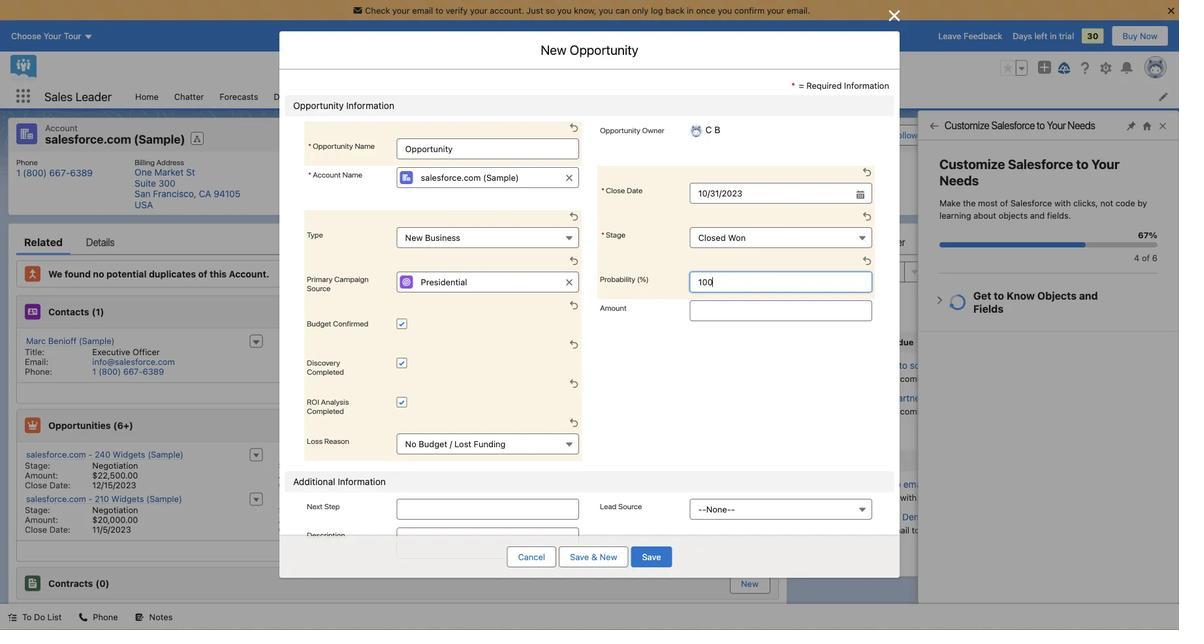 Task type: locate. For each thing, give the bounding box(es) containing it.
close date: for negotiation amount:
[[532, 525, 578, 535]]

salesforce.com for salesforce.com - 350 widgets (sample)
[[280, 450, 340, 459]]

667- inside marc benioff (sample) element
[[123, 367, 143, 376]]

view
[[953, 130, 972, 140], [382, 388, 401, 398], [382, 546, 401, 556]]

opportunities inside related tab panel
[[48, 420, 111, 431]]

save & new button
[[559, 547, 629, 568]]

save inside button
[[642, 552, 661, 562]]

(sample)
[[134, 132, 185, 146], [79, 336, 115, 346], [977, 360, 1015, 371], [1002, 393, 1040, 403], [148, 450, 183, 459], [402, 450, 437, 459], [655, 450, 691, 459], [1035, 479, 1073, 490], [146, 494, 182, 504], [402, 494, 437, 504], [661, 494, 697, 504], [930, 512, 968, 522]]

1 have from the top
[[857, 374, 876, 384]]

close date: down the next
[[279, 525, 324, 535]]

email: inside the email: product demo (sample) you sent an email to
[[839, 512, 864, 522]]

* up website
[[308, 141, 311, 150]]

- for 240
[[88, 450, 92, 459]]

1 vertical spatial name
[[343, 170, 363, 179]]

we found no potential duplicates of this account.
[[48, 269, 269, 279]]

contacts inside related tab panel
[[48, 306, 89, 317]]

0 horizontal spatial tab list
[[16, 229, 779, 255]]

1 vertical spatial (0)
[[82, 616, 96, 627]]

contacts inside list item
[[651, 91, 687, 101]]

information up salesforce.com - 200 widgets (sample)
[[338, 476, 386, 487]]

view down 11/4/2023
[[382, 546, 401, 556]]

2 have from the top
[[857, 407, 876, 416]]

& left overdue
[[870, 337, 876, 347]]

2 text default image from the left
[[135, 613, 144, 622]]

tab list up campaign
[[16, 229, 779, 255]]

negotiation inside salesforce.com - 1,000 widgets (sample) element
[[600, 505, 646, 515]]

1 vertical spatial closed
[[346, 461, 374, 471]]

1 vertical spatial budget
[[419, 439, 447, 449]]

0 horizontal spatial close date:
[[279, 525, 324, 535]]

new button for contracts (0)
[[731, 574, 769, 593]]

667- down salesforce.com (sample)
[[49, 167, 70, 178]]

1 vertical spatial chatter link
[[874, 229, 905, 255]]

date: inside $35,000.00 close date:
[[303, 480, 324, 490]]

follow
[[863, 479, 888, 490]]

4 you from the top
[[840, 525, 855, 535]]

negotiation down salesforce.com - 210 widgets (sample) link
[[92, 505, 138, 515]]

task right a
[[882, 493, 898, 503]]

negotiation down salesforce.com - 240 widgets (sample) link
[[92, 461, 138, 471]]

owner for opportunity owner
[[642, 125, 665, 135]]

text default image left notes
[[135, 613, 144, 622]]

only
[[632, 5, 649, 15]]

of inside the make the most of salesforce with clicks, not code by learning about objects and fields.
[[1000, 198, 1008, 208]]

an for partnership
[[878, 407, 888, 416]]

type new business
[[307, 230, 461, 243]]

0 horizontal spatial (800)
[[23, 167, 47, 178]]

your right check
[[393, 5, 410, 15]]

edit
[[1069, 130, 1085, 140]]

salesforce.com for salesforce.com - 240 widgets (sample)
[[26, 450, 86, 459]]

1 horizontal spatial analysis
[[374, 505, 406, 515]]

customize left the hierarchy
[[945, 119, 990, 132]]

opportunities down search...
[[487, 91, 541, 101]]

240
[[95, 450, 110, 459]]

needs down salesforce.com - 200 widgets (sample) link
[[346, 505, 372, 515]]

0 horizontal spatial &
[[592, 552, 598, 562]]

view all link up loss reason no budget / lost funding
[[17, 382, 778, 403]]

negotiation amount: inside salesforce.com - 210 widgets (sample) element
[[25, 505, 138, 525]]

analysis for roi analysis completed
[[321, 397, 349, 406]]

1 vertical spatial you have an upcoming task with
[[840, 407, 970, 416]]

1 vertical spatial have
[[857, 407, 876, 416]]

Amount text field
[[690, 300, 873, 321]]

0 vertical spatial view
[[953, 130, 972, 140]]

information up * opportunity name
[[346, 100, 394, 111]]

owner up b
[[466, 157, 488, 167]]

salesforce.com - 210 widgets (sample) element
[[17, 491, 271, 536]]

salesforce.com down $22,500.00 close date:
[[26, 494, 86, 504]]

executive officer email:
[[25, 347, 160, 367]]

stage: down opportunities image
[[25, 461, 50, 471]]

date: for 12/15/2023
[[49, 480, 70, 490]]

notes
[[149, 612, 173, 622]]

0 vertical spatial owner
[[642, 125, 665, 135]]

confirm
[[735, 5, 765, 15]]

* for * opportunity name
[[308, 141, 311, 150]]

widgets up '$34,000.00'
[[620, 450, 653, 459]]

1 inside marc benioff (sample) element
[[92, 367, 96, 376]]

(sample) inside send follow up email for customer conference (sample) you had a task with
[[1035, 479, 1073, 490]]

widgets
[[113, 450, 145, 459], [367, 450, 399, 459], [620, 450, 653, 459], [111, 494, 144, 504], [367, 494, 399, 504], [626, 494, 659, 504]]

1 vertical spatial view all link
[[17, 540, 778, 561]]

salesforce.com (sample)
[[45, 132, 185, 146]]

0 vertical spatial chatter link
[[166, 84, 212, 108]]

account inside list
[[436, 157, 464, 167]]

you have an upcoming task with up partnership
[[840, 374, 970, 384]]

None text field
[[690, 183, 873, 204]]

budget left '/'
[[419, 439, 447, 449]]

& inside dropdown button
[[870, 337, 876, 347]]

upcoming down partnership
[[890, 407, 929, 416]]

learning
[[940, 211, 972, 220]]

stage: inside salesforce.com - 200 widgets (sample) element
[[279, 505, 304, 515]]

search... button
[[439, 58, 700, 78]]

information right required
[[844, 80, 889, 90]]

list
[[127, 84, 1179, 108], [8, 152, 1171, 215]]

phone for phone 1 (800) 667-6389
[[16, 157, 38, 167]]

salesforce down the hierarchy
[[1008, 156, 1074, 172]]

with
[[1055, 198, 1071, 208], [951, 374, 967, 384], [951, 407, 967, 416], [901, 493, 917, 503]]

text default image
[[79, 613, 88, 622], [135, 613, 144, 622]]

2 vertical spatial email
[[889, 525, 910, 535]]

amount: inside needs analysis amount:
[[279, 515, 312, 525]]

1 vertical spatial in
[[1050, 31, 1057, 41]]

conference
[[985, 479, 1032, 490]]

phone inside phone 1 (800) 667-6389
[[16, 157, 38, 167]]

1 horizontal spatial 6389
[[143, 367, 164, 376]]

chatter inside tab list
[[874, 236, 905, 248]]

salesforce.com for salesforce.com - 210 widgets (sample)
[[26, 494, 86, 504]]

0 vertical spatial have
[[857, 374, 876, 384]]

progress bar
[[950, 295, 966, 310]]

0 vertical spatial task
[[932, 374, 948, 384]]

date: inside the $20,000.00 close date:
[[49, 525, 70, 535]]

$20,000.00
[[92, 515, 138, 525]]

needs left delete
[[1068, 119, 1096, 132]]

* for * = required information
[[792, 80, 795, 90]]

analysis up 11/4/2023
[[374, 505, 406, 515]]

you right so
[[557, 5, 572, 15]]

1,000
[[602, 494, 624, 504]]

marc
[[26, 336, 46, 346], [876, 360, 897, 371]]

view account hierarchy
[[953, 130, 1048, 140]]

close date: inside salesforce.com - 1,000 widgets (sample) element
[[532, 525, 578, 535]]

type
[[307, 230, 323, 239]]

1 horizontal spatial (800)
[[99, 367, 121, 376]]

contacts up opportunity owner
[[651, 91, 687, 101]]

negotiation for 210
[[92, 505, 138, 515]]

account left the hierarchy
[[975, 130, 1007, 140]]

11/4/2023
[[346, 525, 385, 535]]

home link
[[127, 84, 166, 108]]

in right left
[[1050, 31, 1057, 41]]

0 vertical spatial view all
[[382, 388, 413, 398]]

2 you from the top
[[840, 407, 855, 416]]

schedule
[[910, 360, 948, 371]]

widgets down 12/15/2023
[[111, 494, 144, 504]]

buy now
[[1123, 31, 1158, 41]]

2 vertical spatial task
[[882, 493, 898, 503]]

close date: up cancel
[[532, 525, 578, 535]]

new button for orders (0)
[[731, 612, 769, 630]]

2 vertical spatial salesforce
[[1011, 198, 1052, 208]]

0 vertical spatial (800)
[[23, 167, 47, 178]]

stage: down loss reason, no budget / lost funding button
[[532, 461, 558, 471]]

chatter link for home 'link'
[[166, 84, 212, 108]]

san
[[135, 188, 151, 199]]

1 close date: from the left
[[279, 525, 324, 535]]

tab list down about
[[804, 229, 1163, 255]]

contacts list item
[[643, 84, 711, 108]]

- for 1,000
[[596, 494, 600, 504]]

0 horizontal spatial chatter
[[174, 91, 204, 101]]

with down the demo
[[951, 374, 967, 384]]

1 vertical spatial task
[[932, 407, 948, 416]]

save
[[570, 552, 589, 562], [642, 552, 661, 562]]

2 vertical spatial needs
[[346, 505, 372, 515]]

2 upcoming from the top
[[890, 407, 929, 416]]

analysis
[[321, 397, 349, 406], [374, 505, 406, 515]]

date: down the next
[[303, 525, 324, 535]]

name for * opportunity name
[[355, 141, 375, 150]]

opportunities list item
[[479, 84, 566, 108]]

you inside the email: product demo (sample) you sent an email to
[[840, 525, 855, 535]]

1 horizontal spatial tab list
[[804, 229, 1163, 255]]

contacts image
[[25, 304, 40, 320]]

view all up loss reason no budget / lost funding
[[382, 388, 413, 398]]

account inside button
[[975, 130, 1007, 140]]

contacts for contacts (1)
[[48, 306, 89, 317]]

budget confirmed
[[307, 319, 369, 328]]

1 vertical spatial source
[[618, 502, 642, 511]]

stage: inside salesforce.com - 210 widgets (sample) element
[[25, 505, 50, 515]]

* left the "="
[[792, 80, 795, 90]]

close date: for needs analysis amount:
[[279, 525, 324, 535]]

close date: inside salesforce.com - 200 widgets (sample) element
[[279, 525, 324, 535]]

salesforce.com for salesforce.com - 320 widgets (sample)
[[534, 450, 594, 459]]

0 horizontal spatial text default image
[[79, 613, 88, 622]]

opportunity up website http://www.salesforce.com
[[313, 141, 353, 150]]

won up probability (%) text field
[[728, 233, 746, 243]]

an
[[878, 374, 888, 384], [878, 407, 888, 416], [877, 525, 887, 535]]

1
[[16, 167, 20, 178], [92, 367, 96, 376]]

2 your from the left
[[470, 5, 488, 15]]

date:
[[49, 480, 70, 490], [303, 480, 324, 490], [49, 525, 70, 535], [303, 525, 324, 535], [557, 525, 578, 535]]

2 new button from the top
[[731, 612, 769, 630]]

won inside closed won amount:
[[376, 461, 394, 471]]

0 vertical spatial budget
[[307, 319, 331, 328]]

cancel button
[[507, 547, 556, 568]]

list up opportunity owner
[[127, 84, 1179, 108]]

6389 inside marc benioff (sample) element
[[143, 367, 164, 376]]

Stage, Closed Won button
[[690, 227, 873, 248]]

0 horizontal spatial you
[[557, 5, 572, 15]]

this
[[210, 269, 227, 279]]

1 new button from the top
[[731, 574, 769, 593]]

group down days
[[1001, 60, 1028, 76]]

with down the up at the right bottom of the page
[[901, 493, 917, 503]]

orders
[[48, 616, 79, 627]]

& left the save button
[[592, 552, 598, 562]]

have down discuss
[[857, 407, 876, 416]]

Loss Reason button
[[397, 434, 579, 455]]

up
[[891, 479, 901, 490]]

home
[[135, 91, 159, 101]]

owner down the contacts link on the top
[[642, 125, 665, 135]]

1 horizontal spatial source
[[618, 502, 642, 511]]

salesforce.com down additional
[[280, 494, 340, 504]]

task for to
[[932, 374, 948, 384]]

task down call marc to schedule demo (sample) link
[[932, 374, 948, 384]]

salesforce.com - 350 widgets (sample)
[[280, 450, 437, 459]]

new
[[541, 42, 567, 57], [405, 233, 423, 243], [600, 552, 617, 562], [741, 579, 759, 588], [741, 617, 759, 626]]

widgets for 1,000
[[626, 494, 659, 504]]

to
[[22, 612, 32, 622]]

chatter link
[[166, 84, 212, 108], [874, 229, 905, 255]]

view all link down salesforce.com - 200 widgets (sample) element
[[17, 540, 778, 561]]

reports list item
[[346, 84, 410, 108]]

progress bar progress bar
[[940, 242, 1158, 248]]

marc right call
[[876, 360, 897, 371]]

(0) right orders
[[82, 616, 96, 627]]

2 horizontal spatial your
[[767, 5, 785, 15]]

1 horizontal spatial needs
[[940, 173, 979, 188]]

stage: inside salesforce.com - 240 widgets (sample) element
[[25, 461, 50, 471]]

task inside send follow up email for customer conference (sample) you had a task with
[[882, 493, 898, 503]]

text default image inside phone button
[[79, 613, 88, 622]]

0 horizontal spatial email:
[[25, 357, 48, 367]]

1 horizontal spatial &
[[870, 337, 876, 347]]

* inside * stage closed won
[[601, 230, 605, 239]]

phone for phone
[[93, 612, 118, 622]]

new inside type new business
[[405, 233, 423, 243]]

chatter link right home
[[166, 84, 212, 108]]

source inside primary campaign source
[[307, 283, 331, 293]]

email: up sent
[[839, 512, 864, 522]]

closed inside * stage closed won
[[699, 233, 726, 243]]

1 vertical spatial information
[[346, 100, 394, 111]]

buy now button
[[1112, 26, 1169, 46]]

negotiation amount: down 210
[[25, 505, 138, 525]]

owner for account owner
[[466, 157, 488, 167]]

1 • from the left
[[1038, 289, 1042, 299]]

0 vertical spatial your
[[1047, 119, 1066, 132]]

1 horizontal spatial 667-
[[123, 367, 143, 376]]

salesforce.com up $22,500.00 close date:
[[26, 450, 86, 459]]

upcoming & overdue button
[[805, 331, 1162, 352]]

& inside button
[[592, 552, 598, 562]]

activity link
[[812, 229, 851, 255]]

1 vertical spatial customize salesforce to your needs
[[940, 156, 1120, 188]]

needs inside customize salesforce to your needs
[[940, 173, 979, 188]]

0 vertical spatial 1
[[16, 167, 20, 178]]

opportunities inside list item
[[487, 91, 541, 101]]

3 you from the left
[[718, 5, 732, 15]]

(800) inside marc benioff (sample) element
[[99, 367, 121, 376]]

0 vertical spatial opportunities
[[487, 91, 541, 101]]

list up the "stage"
[[8, 152, 1171, 215]]

negotiation amount: inside salesforce.com - 240 widgets (sample) element
[[25, 461, 138, 480]]

not
[[1101, 198, 1114, 208]]

chatter link right activity
[[874, 229, 905, 255]]

(0)
[[96, 578, 109, 589], [82, 616, 96, 627]]

confirmed
[[333, 319, 369, 328]]

2 you have an upcoming task with from the top
[[840, 407, 970, 416]]

0 vertical spatial upcoming
[[890, 374, 929, 384]]

with inside the make the most of salesforce with clicks, not code by learning about objects and fields.
[[1055, 198, 1071, 208]]

stage: amount:
[[532, 461, 566, 480]]

& for new
[[592, 552, 598, 562]]

30
[[1087, 31, 1099, 41]]

1 you have an upcoming task with from the top
[[840, 374, 970, 384]]

0 vertical spatial completed
[[307, 367, 344, 376]]

close inside the $20,000.00 close date:
[[25, 525, 47, 535]]

1 vertical spatial chatter
[[874, 236, 905, 248]]

1 view all from the top
[[382, 388, 413, 398]]

1 vertical spatial analysis
[[374, 505, 406, 515]]

• right time
[[1038, 289, 1042, 299]]

follow
[[893, 130, 918, 140]]

an up discuss
[[878, 374, 888, 384]]

group
[[1001, 60, 1028, 76], [600, 183, 873, 204]]

6389 inside phone 1 (800) 667-6389
[[70, 167, 93, 178]]

date: for 11/5/2023
[[49, 525, 70, 535]]

12/15/2023
[[92, 480, 136, 490]]

phone
[[16, 157, 38, 167], [93, 612, 118, 622]]

0 vertical spatial an
[[878, 374, 888, 384]]

1 save from the left
[[570, 552, 589, 562]]

contacts
[[651, 91, 687, 101], [48, 306, 89, 317]]

salesforce.com up stage: amount: at the bottom left
[[534, 450, 594, 459]]

have
[[857, 374, 876, 384], [857, 407, 876, 416]]

close inside salesforce.com - 1,000 widgets (sample) element
[[532, 525, 555, 535]]

widgets for 240
[[113, 450, 145, 459]]

source right lead
[[618, 502, 642, 511]]

0 vertical spatial &
[[870, 337, 876, 347]]

0 horizontal spatial won
[[376, 461, 394, 471]]

date: for 11/28/2023
[[303, 480, 324, 490]]

once
[[696, 5, 716, 15]]

2 vertical spatial an
[[877, 525, 887, 535]]

2 horizontal spatial you
[[718, 5, 732, 15]]

0 horizontal spatial 6389
[[70, 167, 93, 178]]

* down website
[[308, 170, 311, 179]]

1 upcoming from the top
[[890, 374, 929, 384]]

analysis inside 'roi analysis completed'
[[321, 397, 349, 406]]

completed up roi
[[307, 367, 344, 376]]

1 vertical spatial phone
[[93, 612, 118, 622]]

0 vertical spatial email:
[[25, 357, 48, 367]]

11/28/2023
[[346, 480, 390, 490]]

2 save from the left
[[642, 552, 661, 562]]

1 vertical spatial email
[[904, 479, 926, 490]]

chatter right activity
[[874, 236, 905, 248]]

info@salesforce.com phone:
[[25, 357, 175, 376]]

b
[[462, 168, 468, 179]]

customize up the
[[940, 156, 1005, 172]]

list containing one market st
[[8, 152, 1171, 215]]

6389 down salesforce.com (sample)
[[70, 167, 93, 178]]

1 horizontal spatial opportunities
[[487, 91, 541, 101]]

your right verify
[[470, 5, 488, 15]]

phone inside button
[[93, 612, 118, 622]]

0 horizontal spatial closed
[[346, 461, 374, 471]]

date: inside $22,500.00 close date:
[[49, 480, 70, 490]]

* opportunity name
[[308, 141, 375, 150]]

of
[[1000, 198, 1008, 208], [198, 269, 207, 279]]

1 horizontal spatial chatter link
[[874, 229, 905, 255]]

accounts link
[[410, 84, 462, 108]]

0 vertical spatial in
[[687, 5, 694, 15]]

* left date
[[601, 185, 605, 195]]

task for opportunities
[[932, 407, 948, 416]]

2 completed from the top
[[307, 406, 344, 415]]

0 horizontal spatial contacts
[[48, 306, 89, 317]]

2 tab list from the left
[[804, 229, 1163, 255]]

email inside send follow up email for customer conference (sample) you had a task with
[[904, 479, 926, 490]]

opportunities link
[[479, 84, 549, 108]]

6389 down officer
[[143, 367, 164, 376]]

info@salesforce.com link
[[92, 357, 175, 367]]

task image
[[817, 479, 833, 495]]

negotiation inside salesforce.com - 210 widgets (sample) element
[[92, 505, 138, 515]]

text default image for phone
[[79, 613, 88, 622]]

text default image inside notes 'button'
[[135, 613, 144, 622]]

&
[[870, 337, 876, 347], [592, 552, 598, 562]]

0 horizontal spatial of
[[198, 269, 207, 279]]

0 vertical spatial source
[[307, 283, 331, 293]]

email left verify
[[412, 5, 433, 15]]

account owner
[[436, 157, 488, 167]]

have down call
[[857, 374, 876, 384]]

1 vertical spatial won
[[376, 461, 394, 471]]

demo
[[951, 360, 975, 371]]

time
[[1018, 289, 1035, 299]]

to do list
[[22, 612, 62, 622]]

owner
[[642, 125, 665, 135], [466, 157, 488, 167]]

duplicates
[[149, 269, 196, 279]]

2 close date: from the left
[[532, 525, 578, 535]]

widgets up $35,000.00
[[367, 450, 399, 459]]

orders image
[[25, 614, 40, 629]]

close inside group
[[606, 185, 625, 195]]

1 vertical spatial 1
[[92, 367, 96, 376]]

Lead Source button
[[690, 499, 873, 520]]

1 vertical spatial list
[[8, 152, 1171, 215]]

close inside $22,500.00 close date:
[[25, 480, 47, 490]]

negotiation inside salesforce.com - 240 widgets (sample) element
[[92, 461, 138, 471]]

an inside the email: product demo (sample) you sent an email to
[[877, 525, 887, 535]]

1 horizontal spatial group
[[1001, 60, 1028, 76]]

information for additional information
[[338, 476, 386, 487]]

primary campaign source
[[307, 274, 369, 293]]

new button
[[731, 574, 769, 593], [731, 612, 769, 630]]

stage: up additional
[[279, 461, 304, 471]]

3 you from the top
[[840, 493, 855, 503]]

your down delete
[[1092, 156, 1120, 172]]

you have an upcoming task with for partnership
[[840, 407, 970, 416]]

1 horizontal spatial phone
[[93, 612, 118, 622]]

& for overdue
[[870, 337, 876, 347]]

* left the "stage"
[[601, 230, 605, 239]]

1 vertical spatial of
[[198, 269, 207, 279]]

save inside button
[[570, 552, 589, 562]]

chatter right home
[[174, 91, 204, 101]]

0 horizontal spatial source
[[307, 283, 331, 293]]

0 horizontal spatial 1
[[16, 167, 20, 178]]

group up closed won button
[[600, 183, 873, 204]]

1 vertical spatial 667-
[[123, 367, 143, 376]]

0 horizontal spatial analysis
[[321, 397, 349, 406]]

account up the c
[[436, 157, 464, 167]]

* for * account name
[[308, 170, 311, 179]]

0 horizontal spatial in
[[687, 5, 694, 15]]

2 horizontal spatial needs
[[1068, 119, 1096, 132]]

account.
[[490, 5, 524, 15]]

date: up the save & new button
[[557, 525, 578, 535]]

opportunities for opportunities
[[487, 91, 541, 101]]

salesforce.com - 1,000 widgets (sample) element
[[525, 491, 778, 536]]

2 vertical spatial information
[[338, 476, 386, 487]]

contracts image
[[25, 576, 40, 591]]

opportunities up 240
[[48, 420, 111, 431]]

stage: for $20,000.00 close date:
[[25, 505, 50, 515]]

0 horizontal spatial •
[[1038, 289, 1042, 299]]

1 horizontal spatial of
[[1000, 198, 1008, 208]]

save down 10/15/2023
[[642, 552, 661, 562]]

1 vertical spatial needs
[[940, 173, 979, 188]]

1 vertical spatial &
[[592, 552, 598, 562]]

assets
[[767, 91, 793, 101]]

close for $35,000.00 close date:
[[279, 480, 301, 490]]

status
[[804, 548, 1163, 557]]

salesforce.com (Sample) text field
[[397, 167, 579, 188]]

0 vertical spatial you have an upcoming task with
[[840, 374, 970, 384]]

analysis inside needs analysis amount:
[[374, 505, 406, 515]]

negotiation amount: down 1,000
[[532, 505, 646, 525]]

0 vertical spatial 6389
[[70, 167, 93, 178]]

1 vertical spatial group
[[600, 183, 873, 204]]

all up loss reason no budget / lost funding
[[403, 388, 413, 398]]

have for call
[[857, 374, 876, 384]]

widgets for 210
[[111, 494, 144, 504]]

1 vertical spatial (800)
[[99, 367, 121, 376]]

negotiation down salesforce.com - 1,000 widgets (sample) link
[[600, 505, 646, 515]]

salesforce.com - 200 widgets (sample)
[[280, 494, 437, 504]]

1 tab list from the left
[[16, 229, 779, 255]]

1 vertical spatial owner
[[466, 157, 488, 167]]

additional
[[293, 476, 335, 487]]

closed
[[699, 233, 726, 243], [346, 461, 374, 471]]

1 horizontal spatial you
[[599, 5, 613, 15]]

- for 350
[[342, 450, 346, 459]]

Type button
[[397, 227, 579, 248]]

1 (800) 667-6389 link inside marc benioff (sample) element
[[92, 367, 164, 376]]

* inside group
[[601, 185, 605, 195]]

0 horizontal spatial marc
[[26, 336, 46, 346]]

reason
[[324, 436, 349, 445]]

campaigns list item
[[566, 84, 643, 108]]

0 vertical spatial of
[[1000, 198, 1008, 208]]

0 vertical spatial analysis
[[321, 397, 349, 406]]

widgets down 11/28/2023
[[367, 494, 399, 504]]

salesforce.com down leader
[[45, 132, 131, 146]]

email right the up at the right bottom of the page
[[904, 479, 926, 490]]

stage: inside salesforce.com - 350 widgets (sample) element
[[279, 461, 304, 471]]

tab list
[[16, 229, 779, 255], [804, 229, 1163, 255]]

you have an upcoming task with down partnership
[[840, 407, 970, 416]]

primary
[[307, 274, 333, 283]]

your left email. on the right top
[[767, 5, 785, 15]]

1 text default image from the left
[[79, 613, 88, 622]]

view right follow
[[953, 130, 972, 140]]

close inside $35,000.00 close date:
[[279, 480, 301, 490]]

None text field
[[397, 138, 579, 159]]

0 vertical spatial contacts
[[651, 91, 687, 101]]



Task type: describe. For each thing, give the bounding box(es) containing it.
required
[[807, 80, 842, 90]]

negotiation for 240
[[92, 461, 138, 471]]

email image
[[817, 512, 833, 527]]

0 vertical spatial needs
[[1068, 119, 1096, 132]]

667- inside phone 1 (800) 667-6389
[[49, 167, 70, 178]]

- for 200
[[342, 494, 346, 504]]

won inside * stage closed won
[[728, 233, 746, 243]]

0 vertical spatial salesforce
[[992, 119, 1035, 132]]

* stage closed won
[[601, 230, 746, 243]]

step
[[324, 502, 340, 511]]

tab list containing related
[[16, 229, 779, 255]]

send follow up email for customer conference (sample) you had a task with
[[839, 479, 1073, 503]]

salesforce.com - 240 widgets (sample) element
[[17, 447, 271, 491]]

2 view all link from the top
[[17, 540, 778, 561]]

ca
[[199, 188, 211, 199]]

next
[[307, 502, 323, 511]]

save for save
[[642, 552, 661, 562]]

opportunity owner
[[600, 125, 665, 135]]

to inside the email: product demo (sample) you sent an email to
[[912, 525, 920, 535]]

salesforce.com for salesforce.com (sample)
[[45, 132, 131, 146]]

amount: inside salesforce.com - 240 widgets (sample) element
[[25, 471, 58, 480]]

0 vertical spatial chatter
[[174, 91, 204, 101]]

leave feedback
[[939, 31, 1003, 41]]

send follow up email for customer conference (sample) link
[[839, 478, 1073, 490]]

related link
[[24, 229, 63, 255]]

suite
[[135, 178, 156, 188]]

3 your from the left
[[767, 5, 785, 15]]

dashboards
[[274, 91, 321, 101]]

customer
[[943, 479, 982, 490]]

all left time
[[1006, 289, 1016, 299]]

marc inside related tab panel
[[26, 336, 46, 346]]

related tab panel
[[16, 255, 779, 630]]

related
[[24, 236, 63, 248]]

2 you from the left
[[599, 5, 613, 15]]

1 horizontal spatial marc
[[876, 360, 897, 371]]

notes button
[[127, 604, 181, 630]]

phone:
[[25, 367, 52, 376]]

salesforce.com - 320 widgets (sample)
[[534, 450, 691, 459]]

salesforce.com - 1,000 widgets (sample)
[[534, 494, 697, 504]]

save for save & new
[[570, 552, 589, 562]]

1 horizontal spatial your
[[1092, 156, 1120, 172]]

date: inside salesforce.com - 1,000 widgets (sample) element
[[557, 525, 578, 535]]

0 vertical spatial customize salesforce to your needs
[[945, 119, 1096, 132]]

phone 1 (800) 667-6389
[[16, 157, 93, 178]]

loss reason no budget / lost funding
[[307, 436, 506, 449]]

leave
[[939, 31, 962, 41]]

marc benioff (sample)
[[26, 336, 115, 346]]

salesforce.com - 200 widgets (sample) element
[[271, 491, 525, 536]]

Probability (%) text field
[[690, 272, 873, 293]]

close for $22,500.00 close date:
[[25, 480, 47, 490]]

date: inside salesforce.com - 200 widgets (sample) element
[[303, 525, 324, 535]]

to left edit button
[[1037, 119, 1045, 132]]

1 vertical spatial view
[[382, 388, 401, 398]]

1 inside phone 1 (800) 667-6389
[[16, 167, 20, 178]]

group containing *
[[600, 183, 873, 204]]

a
[[875, 493, 879, 503]]

reports
[[354, 91, 385, 101]]

call marc to schedule demo (sample)
[[857, 360, 1015, 371]]

- for 320
[[596, 450, 600, 459]]

to left verify
[[436, 5, 444, 15]]

widgets for 320
[[620, 450, 653, 459]]

1 you from the top
[[840, 374, 855, 384]]

amount: inside closed won amount:
[[279, 471, 312, 480]]

Primary Campaign Source text field
[[397, 272, 579, 293]]

Next Step text field
[[397, 499, 579, 520]]

opportunity up * opportunity name
[[293, 100, 344, 111]]

close for * close date
[[606, 185, 625, 195]]

2 vertical spatial view
[[382, 546, 401, 556]]

buy
[[1123, 31, 1138, 41]]

widgets for 350
[[367, 450, 399, 459]]

account down sales
[[45, 123, 78, 133]]

have for discuss
[[857, 407, 876, 416]]

probability
[[600, 274, 636, 283]]

(sample) inside the email: product demo (sample) you sent an email to
[[930, 512, 968, 522]]

check
[[365, 5, 390, 15]]

negotiation amount: for $20,000.00
[[25, 505, 138, 525]]

inverse image
[[887, 8, 903, 24]]

can
[[616, 5, 630, 15]]

upcoming for marc
[[890, 374, 929, 384]]

1 completed from the top
[[307, 367, 344, 376]]

no
[[405, 439, 417, 449]]

analysis for needs analysis amount:
[[374, 505, 406, 515]]

* close date
[[601, 185, 643, 195]]

content
[[719, 91, 751, 101]]

0 vertical spatial customize
[[945, 119, 990, 132]]

0 vertical spatial 1 (800) 667-6389 link
[[16, 167, 93, 178]]

probability (%)
[[600, 274, 649, 283]]

sales leader
[[44, 89, 112, 103]]

with inside send follow up email for customer conference (sample) you had a task with
[[901, 493, 917, 503]]

an for marc
[[878, 374, 888, 384]]

1 view all link from the top
[[17, 382, 778, 403]]

now
[[1140, 31, 1158, 41]]

1 vertical spatial salesforce
[[1008, 156, 1074, 172]]

source inside lead source --none--
[[618, 502, 642, 511]]

(800) inside phone 1 (800) 667-6389
[[23, 167, 47, 178]]

opportunity down campaigns list item
[[600, 125, 641, 135]]

67% status
[[940, 222, 1158, 263]]

1 your from the left
[[393, 5, 410, 15]]

1 you from the left
[[557, 5, 572, 15]]

accounts list item
[[410, 84, 479, 108]]

salesforce.com - 350 widgets (sample) element
[[271, 447, 525, 491]]

upcoming for partnership
[[890, 407, 929, 416]]

stage: for $22,500.00 close date:
[[25, 461, 50, 471]]

email: inside executive officer email:
[[25, 357, 48, 367]]

completed inside 'roi analysis completed'
[[307, 406, 344, 415]]

0 vertical spatial email
[[412, 5, 433, 15]]

tab list containing activity
[[804, 229, 1163, 255]]

* for * close date
[[601, 185, 605, 195]]

opportunities image
[[25, 418, 40, 433]]

of inside related tab panel
[[198, 269, 207, 279]]

most
[[978, 198, 998, 208]]

discovery
[[307, 358, 340, 367]]

2 view all from the top
[[382, 546, 413, 556]]

2 • from the left
[[1094, 289, 1098, 299]]

c
[[453, 168, 460, 179]]

1 (800) 667-6389
[[92, 367, 164, 376]]

negotiation for 1,000
[[600, 505, 646, 515]]

94105
[[214, 188, 241, 199]]

0 vertical spatial information
[[844, 80, 889, 90]]

0 horizontal spatial your
[[1047, 119, 1066, 132]]

opportunities for opportunities (6+)
[[48, 420, 111, 431]]

$22,500.00 close date:
[[25, 471, 138, 490]]

campaign
[[334, 274, 369, 283]]

loss
[[307, 436, 323, 445]]

assets link
[[759, 84, 801, 108]]

widgets for 200
[[367, 494, 399, 504]]

salesforce.com for salesforce.com - 200 widgets (sample)
[[280, 494, 340, 504]]

days left in trial
[[1013, 31, 1074, 41]]

close inside salesforce.com - 200 widgets (sample) element
[[279, 525, 301, 535]]

Description text field
[[397, 528, 579, 559]]

you inside send follow up email for customer conference (sample) you had a task with
[[840, 493, 855, 503]]

discuss partnership opportunities (sample) link
[[857, 393, 1040, 403]]

marc benioff (sample) element
[[17, 333, 271, 378]]

salesforce.com for salesforce.com - 1,000 widgets (sample)
[[534, 494, 594, 504]]

save button
[[631, 547, 672, 568]]

all down salesforce.com - 200 widgets (sample) element
[[403, 546, 413, 556]]

market
[[154, 167, 184, 178]]

(0) for contracts (0)
[[96, 578, 109, 589]]

text default image for notes
[[135, 613, 144, 622]]

we
[[48, 269, 62, 279]]

amount: inside salesforce.com - 1,000 widgets (sample) element
[[532, 515, 566, 525]]

to down edit button
[[1076, 156, 1089, 172]]

salesforce inside the make the most of salesforce with clicks, not code by learning about objects and fields.
[[1011, 198, 1052, 208]]

closed inside closed won amount:
[[346, 461, 374, 471]]

dashboards link
[[266, 84, 329, 108]]

needs inside needs analysis amount:
[[346, 505, 372, 515]]

budget inside loss reason no budget / lost funding
[[419, 439, 447, 449]]

salesforce.com - 200 widgets (sample) link
[[280, 494, 437, 505]]

information for opportunity information
[[346, 100, 394, 111]]

email.
[[787, 5, 810, 15]]

you have an upcoming task with for marc
[[840, 374, 970, 384]]

negotiation amount: for $22,500.00
[[25, 461, 138, 480]]

all right time
[[1044, 289, 1054, 299]]

stage: inside stage: amount:
[[532, 461, 558, 471]]

- for 210
[[88, 494, 92, 504]]

list containing home
[[127, 84, 1179, 108]]

* account name
[[308, 170, 363, 179]]

assets list item
[[759, 84, 818, 108]]

to down overdue
[[899, 360, 908, 371]]

0 vertical spatial group
[[1001, 60, 1028, 76]]

(0) for orders (0)
[[82, 616, 96, 627]]

salesforce.com - 240 widgets (sample)
[[26, 450, 183, 459]]

opportunity up search... button on the top of the page
[[570, 42, 639, 57]]

email: product demo (sample) you sent an email to
[[839, 512, 968, 535]]

dashboards list item
[[266, 84, 346, 108]]

all left the types
[[1100, 289, 1110, 299]]

contracts (0)
[[48, 578, 109, 589]]

about
[[974, 211, 997, 220]]

phone button
[[71, 604, 126, 630]]

salesforce.com - 240 widgets (sample) link
[[26, 450, 183, 460]]

view inside button
[[953, 130, 972, 140]]

salesforce.com - 210 widgets (sample) link
[[26, 494, 182, 505]]

orders (0)
[[48, 616, 96, 627]]

$35,000.00 close date:
[[279, 471, 392, 490]]

(6+)
[[113, 420, 133, 431]]

(%)
[[637, 274, 649, 283]]

email inside the email: product demo (sample) you sent an email to
[[889, 525, 910, 535]]

amount: inside salesforce.com - 210 widgets (sample) element
[[25, 515, 58, 525]]

discuss
[[857, 393, 890, 403]]

business
[[425, 233, 461, 243]]

account down * opportunity name
[[313, 170, 341, 179]]

c b
[[453, 168, 468, 179]]

$22,500.00
[[92, 471, 138, 480]]

list
[[47, 612, 62, 622]]

check your email to verify your account. just so you know, you can only log back in once you confirm your email.
[[365, 5, 810, 15]]

roi analysis completed
[[307, 397, 349, 415]]

the
[[963, 198, 976, 208]]

with down discuss partnership opportunities (sample)
[[951, 407, 967, 416]]

by
[[1138, 198, 1148, 208]]

one
[[135, 167, 152, 178]]

negotiation amount: inside salesforce.com - 1,000 widgets (sample) element
[[532, 505, 646, 525]]

close for $20,000.00 close date:
[[25, 525, 47, 535]]

delete
[[1106, 130, 1132, 140]]

opportunities
[[944, 393, 1000, 403]]

* for * stage closed won
[[601, 230, 605, 239]]

name for * account name
[[343, 170, 363, 179]]

=
[[799, 80, 804, 90]]

text default image
[[8, 613, 17, 622]]

log
[[651, 5, 663, 15]]

stage: for $35,000.00 close date:
[[279, 461, 304, 471]]

contacts for contacts
[[651, 91, 687, 101]]

progress bar image
[[940, 242, 1086, 248]]

http://www.salesforce.com
[[282, 167, 394, 178]]

officer
[[133, 347, 160, 357]]

0 horizontal spatial budget
[[307, 319, 331, 328]]

chatter link for activity link
[[874, 229, 905, 255]]

1 vertical spatial customize
[[940, 156, 1005, 172]]

website
[[282, 157, 310, 167]]



Task type: vqa. For each thing, say whether or not it's contained in the screenshot.
the customer
yes



